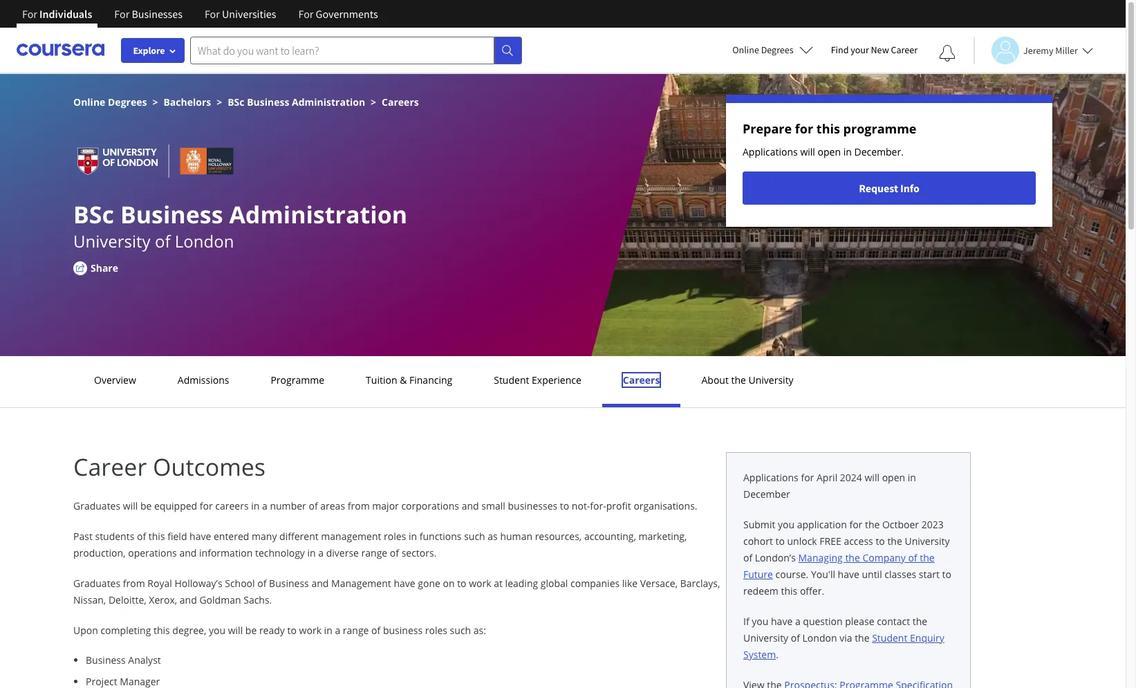 Task type: locate. For each thing, give the bounding box(es) containing it.
to right on
[[457, 577, 467, 590]]

completing
[[101, 624, 151, 637]]

like
[[623, 577, 638, 590]]

0 horizontal spatial online
[[73, 95, 105, 109]]

open right 2024
[[883, 471, 906, 484]]

and inside past students of this field have entered many different management roles in functions such as human resources, accounting, marketing, production, operations and information technology in a diverse range of sectors.
[[179, 547, 197, 560]]

be left equipped
[[140, 500, 152, 513]]

What do you want to learn? text field
[[190, 36, 495, 64]]

> left bachelors
[[152, 95, 158, 109]]

from up deloitte,
[[123, 577, 145, 590]]

to right ready
[[288, 624, 297, 637]]

overview
[[94, 374, 136, 387]]

online degrees button
[[722, 35, 824, 65]]

0 vertical spatial careers
[[382, 95, 419, 109]]

for for businesses
[[114, 7, 130, 21]]

online for online degrees
[[733, 44, 760, 56]]

list item inside business analyst list
[[86, 675, 726, 688]]

1 vertical spatial careers
[[623, 374, 660, 387]]

bachelors
[[164, 95, 211, 109]]

you inside submit you application for the octboer 2023 cohort to unlock free access to the university of london's
[[778, 518, 795, 531]]

0 vertical spatial career
[[891, 44, 918, 56]]

will inside applications for april 2024 will open in december
[[865, 471, 880, 484]]

future
[[744, 568, 773, 581]]

you right degree,
[[209, 624, 226, 637]]

online inside popup button
[[733, 44, 760, 56]]

for left governments
[[299, 7, 314, 21]]

if you have a question please contact the university of london via the
[[744, 615, 928, 645]]

leading
[[505, 577, 538, 590]]

info
[[901, 181, 920, 195]]

this down course.
[[782, 585, 798, 598]]

student left "experience"
[[494, 374, 530, 387]]

> right bachelors
[[217, 95, 222, 109]]

find your new career link
[[824, 42, 925, 59]]

degrees
[[762, 44, 794, 56], [108, 95, 147, 109]]

about the university
[[702, 374, 794, 387]]

in up octboer
[[908, 471, 917, 484]]

this up 'operations'
[[149, 530, 165, 543]]

be
[[140, 500, 152, 513], [246, 624, 257, 637]]

london
[[175, 230, 234, 253], [803, 632, 838, 645]]

1 vertical spatial be
[[246, 624, 257, 637]]

for left universities
[[205, 7, 220, 21]]

1 horizontal spatial roles
[[425, 624, 448, 637]]

classes
[[885, 568, 917, 581]]

in
[[844, 145, 852, 158], [908, 471, 917, 484], [251, 500, 260, 513], [409, 530, 417, 543], [308, 547, 316, 560], [324, 624, 333, 637]]

a left number
[[262, 500, 268, 513]]

programme
[[271, 374, 325, 387]]

3 for from the left
[[205, 7, 220, 21]]

operations
[[128, 547, 177, 560]]

2 graduates from the top
[[73, 577, 120, 590]]

1 vertical spatial online
[[73, 95, 105, 109]]

work
[[469, 577, 492, 590], [299, 624, 322, 637]]

None search field
[[190, 36, 522, 64]]

sachs.
[[244, 594, 272, 607]]

coursera image
[[17, 39, 104, 61]]

have up .
[[771, 615, 793, 628]]

will right 2024
[[865, 471, 880, 484]]

tuition
[[366, 374, 398, 387]]

request
[[859, 181, 899, 195]]

degrees for online degrees
[[762, 44, 794, 56]]

april
[[817, 471, 838, 484]]

1 vertical spatial open
[[883, 471, 906, 484]]

to right 'start'
[[943, 568, 952, 581]]

free
[[820, 535, 842, 548]]

banner navigation
[[11, 0, 389, 38]]

1 horizontal spatial you
[[752, 615, 769, 628]]

such left the as:
[[450, 624, 471, 637]]

in right "careers"
[[251, 500, 260, 513]]

roles right the business
[[425, 624, 448, 637]]

0 vertical spatial work
[[469, 577, 492, 590]]

of
[[155, 230, 171, 253], [309, 500, 318, 513], [137, 530, 146, 543], [390, 547, 399, 560], [744, 551, 753, 565], [909, 551, 918, 565], [258, 577, 267, 590], [372, 624, 381, 637], [791, 632, 801, 645]]

at
[[494, 577, 503, 590]]

find your new career
[[831, 44, 918, 56]]

graduates for graduates will be equipped for careers in a number of areas from major corporations and small businesses to not-for-profit organisations.
[[73, 500, 120, 513]]

graduates for graduates from royal holloway's school of business and management have gone on to work at leading global companies like versace, barclays, nissan, deloitte, xerox, and goldman sachs.
[[73, 577, 120, 590]]

1 vertical spatial bsc
[[73, 199, 114, 230]]

career
[[891, 44, 918, 56], [73, 451, 147, 483]]

for for individuals
[[22, 7, 37, 21]]

for left businesses
[[114, 7, 130, 21]]

0 vertical spatial bsc
[[228, 95, 245, 109]]

the up enquiry
[[913, 615, 928, 628]]

a inside past students of this field have entered many different management roles in functions such as human resources, accounting, marketing, production, operations and information technology in a diverse range of sectors.
[[318, 547, 324, 560]]

this inside past students of this field have entered many different management roles in functions such as human resources, accounting, marketing, production, operations and information technology in a diverse range of sectors.
[[149, 530, 165, 543]]

1 vertical spatial student
[[873, 632, 908, 645]]

2 horizontal spatial >
[[371, 95, 376, 109]]

as
[[488, 530, 498, 543]]

managing the company of the future
[[744, 551, 935, 581]]

this
[[817, 120, 841, 137], [149, 530, 165, 543], [782, 585, 798, 598], [154, 624, 170, 637]]

be left ready
[[246, 624, 257, 637]]

2 for from the left
[[114, 7, 130, 21]]

0 horizontal spatial london
[[175, 230, 234, 253]]

0 vertical spatial graduates
[[73, 500, 120, 513]]

0 horizontal spatial work
[[299, 624, 322, 637]]

for left "careers"
[[200, 500, 213, 513]]

you right if
[[752, 615, 769, 628]]

range down management
[[362, 547, 388, 560]]

major
[[372, 500, 399, 513]]

roles up sectors.
[[384, 530, 406, 543]]

from right areas
[[348, 500, 370, 513]]

range left the business
[[343, 624, 369, 637]]

you up unlock
[[778, 518, 795, 531]]

such
[[464, 530, 486, 543], [450, 624, 471, 637]]

jeremy
[[1024, 44, 1054, 56]]

if
[[744, 615, 750, 628]]

work inside graduates from royal holloway's school of business and management have gone on to work at leading global companies like versace, barclays, nissan, deloitte, xerox, and goldman sachs.
[[469, 577, 492, 590]]

and left small
[[462, 500, 479, 513]]

explore
[[133, 44, 165, 57]]

1 vertical spatial administration
[[229, 199, 408, 230]]

> down what do you want to learn? text field
[[371, 95, 376, 109]]

range inside past students of this field have entered many different management roles in functions such as human resources, accounting, marketing, production, operations and information technology in a diverse range of sectors.
[[362, 547, 388, 560]]

0 horizontal spatial careers
[[382, 95, 419, 109]]

have inside course. you'll have until classes start to redeem this offer.
[[838, 568, 860, 581]]

student down the contact
[[873, 632, 908, 645]]

request info button
[[743, 172, 1036, 205]]

1 horizontal spatial career
[[891, 44, 918, 56]]

university of london image
[[73, 145, 239, 178]]

barclays,
[[681, 577, 721, 590]]

for left "individuals"
[[22, 7, 37, 21]]

1 vertical spatial from
[[123, 577, 145, 590]]

0 horizontal spatial degrees
[[108, 95, 147, 109]]

and
[[462, 500, 479, 513], [179, 547, 197, 560], [312, 577, 329, 590], [180, 594, 197, 607]]

online degrees
[[733, 44, 794, 56]]

such inside past students of this field have entered many different management roles in functions such as human resources, accounting, marketing, production, operations and information technology in a diverse range of sectors.
[[464, 530, 486, 543]]

university down the 2023
[[905, 535, 950, 548]]

1 horizontal spatial careers
[[623, 374, 660, 387]]

and down diverse
[[312, 577, 329, 590]]

0 vertical spatial roles
[[384, 530, 406, 543]]

1 horizontal spatial work
[[469, 577, 492, 590]]

graduates up the "nissan,"
[[73, 577, 120, 590]]

1 horizontal spatial >
[[217, 95, 222, 109]]

0 vertical spatial degrees
[[762, 44, 794, 56]]

in down different
[[308, 547, 316, 560]]

of inside managing the company of the future
[[909, 551, 918, 565]]

you inside if you have a question please contact the university of london via the
[[752, 615, 769, 628]]

1 horizontal spatial from
[[348, 500, 370, 513]]

work left the 'at'
[[469, 577, 492, 590]]

university inside submit you application for the octboer 2023 cohort to unlock free access to the university of london's
[[905, 535, 950, 548]]

and down field
[[179, 547, 197, 560]]

0 vertical spatial administration
[[292, 95, 365, 109]]

business inside bsc business administration university of london
[[120, 199, 223, 230]]

for left april
[[801, 471, 815, 484]]

0 horizontal spatial you
[[209, 624, 226, 637]]

applications for applications will open in december.
[[743, 145, 798, 158]]

have right field
[[190, 530, 211, 543]]

degrees inside popup button
[[762, 44, 794, 56]]

prepare
[[743, 120, 792, 137]]

business analyst list
[[79, 653, 726, 688]]

degrees left find
[[762, 44, 794, 56]]

1 vertical spatial range
[[343, 624, 369, 637]]

2 horizontal spatial you
[[778, 518, 795, 531]]

the down octboer
[[888, 535, 903, 548]]

have inside if you have a question please contact the university of london via the
[[771, 615, 793, 628]]

university up "share" button
[[73, 230, 151, 253]]

1 vertical spatial graduates
[[73, 577, 120, 590]]

1 horizontal spatial bsc
[[228, 95, 245, 109]]

such left 'as'
[[464, 530, 486, 543]]

many
[[252, 530, 277, 543]]

sectors.
[[402, 547, 437, 560]]

university inside if you have a question please contact the university of london via the
[[744, 632, 789, 645]]

nissan,
[[73, 594, 106, 607]]

have left until
[[838, 568, 860, 581]]

0 horizontal spatial >
[[152, 95, 158, 109]]

roles
[[384, 530, 406, 543], [425, 624, 448, 637]]

0 vertical spatial london
[[175, 230, 234, 253]]

for up access
[[850, 518, 863, 531]]

deloitte,
[[109, 594, 146, 607]]

1 graduates from the top
[[73, 500, 120, 513]]

field
[[168, 530, 187, 543]]

student for enquiry
[[873, 632, 908, 645]]

university right about
[[749, 374, 794, 387]]

applications inside applications for april 2024 will open in december
[[744, 471, 799, 484]]

information
[[199, 547, 253, 560]]

0 horizontal spatial be
[[140, 500, 152, 513]]

new
[[871, 44, 890, 56]]

student inside student enquiry system
[[873, 632, 908, 645]]

0 vertical spatial such
[[464, 530, 486, 543]]

tuition & financing link
[[362, 374, 457, 387]]

will up "students"
[[123, 500, 138, 513]]

degrees down explore
[[108, 95, 147, 109]]

graduates
[[73, 500, 120, 513], [73, 577, 120, 590]]

career inside find your new career link
[[891, 44, 918, 56]]

work right ready
[[299, 624, 322, 637]]

question
[[804, 615, 843, 628]]

0 vertical spatial range
[[362, 547, 388, 560]]

0 horizontal spatial career
[[73, 451, 147, 483]]

to left not-
[[560, 500, 570, 513]]

will down goldman at the left bottom
[[228, 624, 243, 637]]

1 for from the left
[[22, 7, 37, 21]]

1 horizontal spatial open
[[883, 471, 906, 484]]

0 vertical spatial online
[[733, 44, 760, 56]]

1 vertical spatial applications
[[744, 471, 799, 484]]

application
[[798, 518, 847, 531]]

1 horizontal spatial london
[[803, 632, 838, 645]]

0 horizontal spatial open
[[818, 145, 841, 158]]

you for submit
[[778, 518, 795, 531]]

bsc up share
[[73, 199, 114, 230]]

1 horizontal spatial student
[[873, 632, 908, 645]]

open down prepare for this programme
[[818, 145, 841, 158]]

for inside submit you application for the octboer 2023 cohort to unlock free access to the university of london's
[[850, 518, 863, 531]]

0 vertical spatial student
[[494, 374, 530, 387]]

1 horizontal spatial degrees
[[762, 44, 794, 56]]

of inside graduates from royal holloway's school of business and management have gone on to work at leading global companies like versace, barclays, nissan, deloitte, xerox, and goldman sachs.
[[258, 577, 267, 590]]

show notifications image
[[940, 45, 956, 62]]

royal
[[148, 577, 172, 590]]

1 vertical spatial degrees
[[108, 95, 147, 109]]

.
[[776, 648, 779, 661]]

management
[[331, 577, 391, 590]]

production,
[[73, 547, 126, 560]]

list item
[[86, 675, 726, 688]]

0 vertical spatial be
[[140, 500, 152, 513]]

applications
[[743, 145, 798, 158], [744, 471, 799, 484]]

0 horizontal spatial roles
[[384, 530, 406, 543]]

miller
[[1056, 44, 1079, 56]]

0 horizontal spatial student
[[494, 374, 530, 387]]

1 vertical spatial london
[[803, 632, 838, 645]]

financing
[[410, 374, 453, 387]]

graduates up past
[[73, 500, 120, 513]]

graduates inside graduates from royal holloway's school of business and management have gone on to work at leading global companies like versace, barclays, nissan, deloitte, xerox, and goldman sachs.
[[73, 577, 120, 590]]

in down prepare for this programme
[[844, 145, 852, 158]]

0 vertical spatial open
[[818, 145, 841, 158]]

course. you'll have until classes start to redeem this offer.
[[744, 568, 952, 598]]

applications down prepare at the right top of the page
[[743, 145, 798, 158]]

from inside graduates from royal holloway's school of business and management have gone on to work at leading global companies like versace, barclays, nissan, deloitte, xerox, and goldman sachs.
[[123, 577, 145, 590]]

programme link
[[267, 374, 329, 387]]

areas
[[321, 500, 345, 513]]

applications for applications for april 2024 will open in december
[[744, 471, 799, 484]]

0 horizontal spatial from
[[123, 577, 145, 590]]

applications up the 'december'
[[744, 471, 799, 484]]

have
[[190, 530, 211, 543], [838, 568, 860, 581], [394, 577, 416, 590], [771, 615, 793, 628]]

1 horizontal spatial online
[[733, 44, 760, 56]]

bsc business administration link
[[228, 95, 365, 109]]

profit
[[607, 500, 632, 513]]

in right ready
[[324, 624, 333, 637]]

1 vertical spatial career
[[73, 451, 147, 483]]

in up sectors.
[[409, 530, 417, 543]]

corporations
[[402, 500, 459, 513]]

student enquiry system
[[744, 632, 945, 661]]

bsc right bachelors link
[[228, 95, 245, 109]]

0 vertical spatial applications
[[743, 145, 798, 158]]

have left gone
[[394, 577, 416, 590]]

jeremy miller button
[[974, 36, 1094, 64]]

business
[[383, 624, 423, 637]]

until
[[862, 568, 883, 581]]

business analyst
[[86, 654, 161, 667]]

student enquiry system link
[[744, 632, 945, 661]]

this up applications will open in december.
[[817, 120, 841, 137]]

business inside list item
[[86, 654, 126, 667]]

a left diverse
[[318, 547, 324, 560]]

1 horizontal spatial be
[[246, 624, 257, 637]]

0 horizontal spatial bsc
[[73, 199, 114, 230]]

university up system
[[744, 632, 789, 645]]

4 for from the left
[[299, 7, 314, 21]]

business inside graduates from royal holloway's school of business and management have gone on to work at leading global companies like versace, barclays, nissan, deloitte, xerox, and goldman sachs.
[[269, 577, 309, 590]]

managing the company of the future link
[[744, 551, 935, 581]]

a left question
[[796, 615, 801, 628]]



Task type: describe. For each thing, give the bounding box(es) containing it.
will down prepare for this programme
[[801, 145, 816, 158]]

about the university link
[[698, 374, 798, 387]]

the down access
[[846, 551, 861, 565]]

companies
[[571, 577, 620, 590]]

of inside submit you application for the octboer 2023 cohort to unlock free access to the university of london's
[[744, 551, 753, 565]]

tuition & financing
[[366, 374, 453, 387]]

enquiry
[[911, 632, 945, 645]]

for universities
[[205, 7, 276, 21]]

unlock
[[788, 535, 818, 548]]

students
[[95, 530, 134, 543]]

submit
[[744, 518, 776, 531]]

redeem
[[744, 585, 779, 598]]

prepare for this programme
[[743, 120, 917, 137]]

bsc business administration university of london
[[73, 199, 408, 253]]

the right the via
[[855, 632, 870, 645]]

course.
[[776, 568, 809, 581]]

university inside bsc business administration university of london
[[73, 230, 151, 253]]

career outcomes
[[73, 451, 266, 483]]

share
[[91, 262, 118, 275]]

student experience
[[494, 374, 582, 387]]

to up london's at the right
[[776, 535, 785, 548]]

upon completing this degree, you will be ready to work in a range of business roles such as:
[[73, 624, 486, 637]]

goldman
[[200, 594, 241, 607]]

student for experience
[[494, 374, 530, 387]]

for inside applications for april 2024 will open in december
[[801, 471, 815, 484]]

open inside applications for april 2024 will open in december
[[883, 471, 906, 484]]

xerox,
[[149, 594, 177, 607]]

online degrees > bachelors > bsc business administration > careers
[[73, 95, 419, 109]]

as:
[[474, 624, 486, 637]]

1 vertical spatial such
[[450, 624, 471, 637]]

octboer
[[883, 518, 920, 531]]

number
[[270, 500, 306, 513]]

london inside if you have a question please contact the university of london via the
[[803, 632, 838, 645]]

to up company
[[876, 535, 885, 548]]

submit you application for the octboer 2023 cohort to unlock free access to the university of london's
[[744, 518, 950, 565]]

december
[[744, 488, 791, 501]]

overview link
[[90, 374, 140, 387]]

0 vertical spatial from
[[348, 500, 370, 513]]

a down management
[[335, 624, 341, 637]]

administration inside bsc business administration university of london
[[229, 199, 408, 230]]

and down holloway's
[[180, 594, 197, 607]]

accounting,
[[585, 530, 636, 543]]

businesses
[[508, 500, 558, 513]]

entered
[[214, 530, 249, 543]]

to inside graduates from royal holloway's school of business and management have gone on to work at leading global companies like versace, barclays, nissan, deloitte, xerox, and goldman sachs.
[[457, 577, 467, 590]]

businesses
[[132, 7, 183, 21]]

student experience link
[[490, 374, 586, 387]]

universities
[[222, 7, 276, 21]]

this inside course. you'll have until classes start to redeem this offer.
[[782, 585, 798, 598]]

gone
[[418, 577, 441, 590]]

the up access
[[866, 518, 880, 531]]

2024
[[841, 471, 863, 484]]

management
[[321, 530, 382, 543]]

past
[[73, 530, 93, 543]]

1 vertical spatial work
[[299, 624, 322, 637]]

in inside applications for april 2024 will open in december
[[908, 471, 917, 484]]

of inside if you have a question please contact the university of london via the
[[791, 632, 801, 645]]

you'll
[[812, 568, 836, 581]]

ready
[[259, 624, 285, 637]]

december.
[[855, 145, 904, 158]]

outcomes
[[153, 451, 266, 483]]

equipped
[[154, 500, 197, 513]]

careers link
[[619, 374, 665, 387]]

system
[[744, 648, 776, 661]]

offer.
[[800, 585, 825, 598]]

careers
[[215, 500, 249, 513]]

for for universities
[[205, 7, 220, 21]]

3 > from the left
[[371, 95, 376, 109]]

managing
[[799, 551, 843, 565]]

this left degree,
[[154, 624, 170, 637]]

holloway's
[[175, 577, 222, 590]]

for up applications will open in december.
[[796, 120, 814, 137]]

governments
[[316, 7, 378, 21]]

for individuals
[[22, 7, 92, 21]]

jeremy miller
[[1024, 44, 1079, 56]]

explore button
[[121, 38, 185, 63]]

experience
[[532, 374, 582, 387]]

a inside if you have a question please contact the university of london via the
[[796, 615, 801, 628]]

admissions link
[[174, 374, 233, 387]]

versace,
[[641, 577, 678, 590]]

of inside bsc business administration university of london
[[155, 230, 171, 253]]

analyst
[[128, 654, 161, 667]]

online degrees link
[[73, 95, 147, 109]]

business analyst list item
[[86, 653, 726, 668]]

roles inside past students of this field have entered many different management roles in functions such as human resources, accounting, marketing, production, operations and information technology in a diverse range of sectors.
[[384, 530, 406, 543]]

1 vertical spatial roles
[[425, 624, 448, 637]]

resources,
[[535, 530, 582, 543]]

degrees for online degrees > bachelors > bsc business administration > careers
[[108, 95, 147, 109]]

about
[[702, 374, 729, 387]]

have inside past students of this field have entered many different management roles in functions such as human resources, accounting, marketing, production, operations and information technology in a diverse range of sectors.
[[190, 530, 211, 543]]

for governments
[[299, 7, 378, 21]]

human
[[501, 530, 533, 543]]

graduates from royal holloway's school of business and management have gone on to work at leading global companies like versace, barclays, nissan, deloitte, xerox, and goldman sachs.
[[73, 577, 721, 607]]

online for online degrees > bachelors > bsc business administration > careers
[[73, 95, 105, 109]]

the up 'start'
[[920, 551, 935, 565]]

1 > from the left
[[152, 95, 158, 109]]

you for if
[[752, 615, 769, 628]]

applications for april 2024 will open in december
[[744, 471, 917, 501]]

&
[[400, 374, 407, 387]]

2 > from the left
[[217, 95, 222, 109]]

share button
[[73, 261, 139, 275]]

request info
[[859, 181, 920, 195]]

marketing,
[[639, 530, 687, 543]]

bsc inside bsc business administration university of london
[[73, 199, 114, 230]]

global
[[541, 577, 568, 590]]

the right about
[[732, 374, 746, 387]]

individuals
[[40, 7, 92, 21]]

for for governments
[[299, 7, 314, 21]]

london inside bsc business administration university of london
[[175, 230, 234, 253]]

have inside graduates from royal holloway's school of business and management have gone on to work at leading global companies like versace, barclays, nissan, deloitte, xerox, and goldman sachs.
[[394, 577, 416, 590]]

to inside course. you'll have until classes start to redeem this offer.
[[943, 568, 952, 581]]

on
[[443, 577, 455, 590]]

functions
[[420, 530, 462, 543]]



Task type: vqa. For each thing, say whether or not it's contained in the screenshot.
the leftmost work
yes



